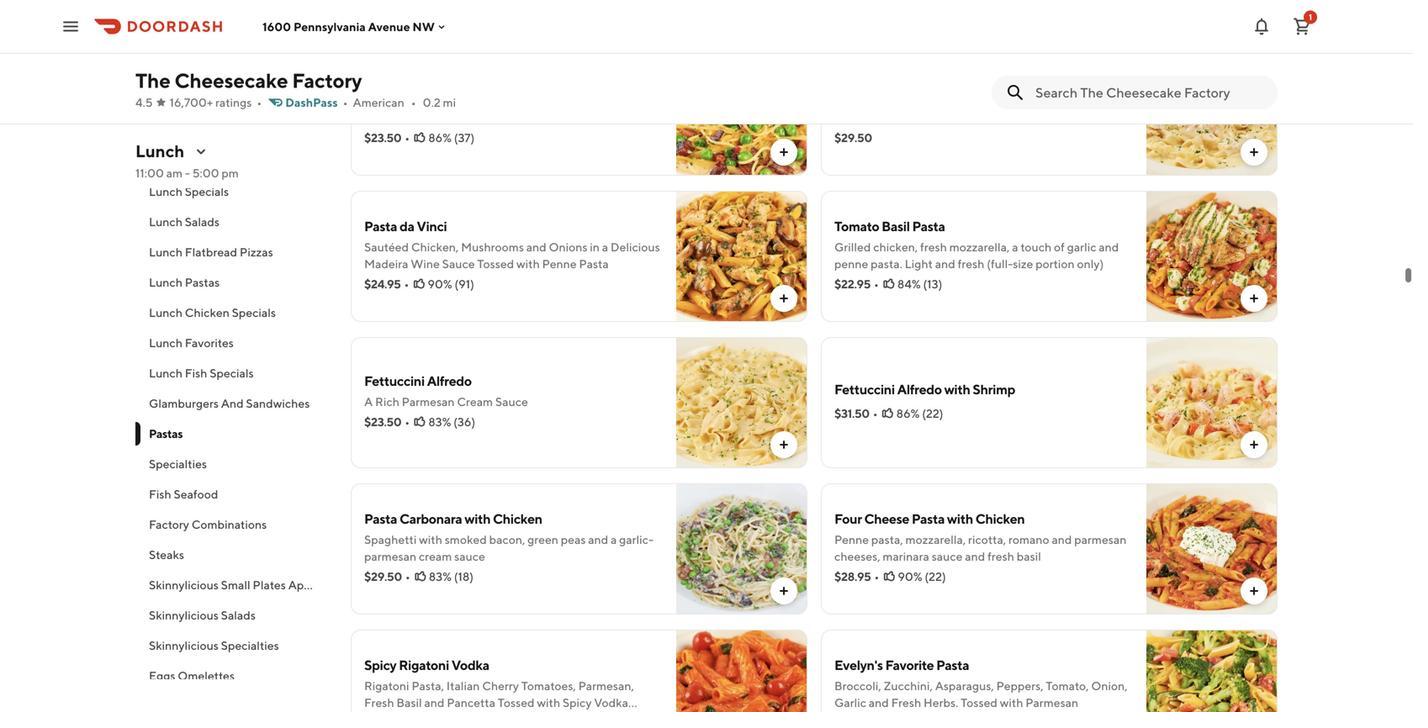 Task type: vqa. For each thing, say whether or not it's contained in the screenshot.
the bottom SPECIALS
yes



Task type: locate. For each thing, give the bounding box(es) containing it.
sauce inside fettuccini alfredo a rich parmesan cream sauce
[[495, 395, 528, 409]]

specials
[[185, 185, 229, 199], [232, 306, 276, 320], [210, 366, 254, 380]]

$23.50 • down rich
[[364, 415, 410, 429]]

evelyn's favorite pasta image
[[1147, 630, 1278, 713]]

1 vertical spatial pastas
[[149, 427, 183, 441]]

parmesan inside pasta carbonara with chicken spaghetti with smoked bacon, green peas and a garlic- parmesan cream sauce
[[364, 550, 417, 564]]

lunch for lunch flatbread pizzas
[[149, 245, 183, 259]]

86% (22)
[[897, 407, 944, 421]]

2 83% from the top
[[429, 570, 452, 584]]

tomato basil pasta image
[[1147, 191, 1278, 322]]

specials inside button
[[210, 366, 254, 380]]

and inside pasta carbonara with chicken spaghetti with smoked bacon, green peas and a garlic- parmesan cream sauce
[[588, 533, 609, 547]]

1 vertical spatial penne
[[835, 533, 869, 547]]

90% left "(91)"
[[428, 277, 452, 291]]

0 vertical spatial sauce
[[458, 111, 491, 125]]

2 spaghetti from the top
[[364, 533, 417, 547]]

lunch down lunch flatbread pizzas
[[149, 276, 183, 289]]

• for 83% (36)
[[405, 415, 410, 429]]

1 horizontal spatial cream
[[457, 395, 493, 409]]

a inside pasta da vinci sautéed chicken, mushrooms and onions in a delicious madeira wine sauce tossed with penne pasta
[[602, 240, 608, 254]]

fish seafood button
[[135, 480, 331, 510]]

specials down lunch favorites button
[[210, 366, 254, 380]]

wine
[[411, 257, 440, 271]]

parmesan down "tomato,"
[[1026, 696, 1079, 710]]

$23.50 •
[[364, 131, 410, 145], [364, 415, 410, 429]]

• right $24.95
[[404, 277, 409, 291]]

lunch favorites button
[[135, 328, 331, 358]]

2 fresh from the left
[[892, 696, 922, 710]]

tossed inside the evelyn's favorite pasta broccoli, zucchini, asparagus, peppers, tomato, onion, garlic and fresh herbs. tossed with parmesan
[[961, 696, 998, 710]]

• for 83% (18)
[[405, 570, 410, 584]]

1 horizontal spatial sauce
[[932, 550, 963, 564]]

a
[[617, 94, 623, 108], [602, 240, 608, 254], [1012, 240, 1019, 254], [611, 533, 617, 547]]

1 vertical spatial cream
[[457, 395, 493, 409]]

lunch for lunch specials
[[149, 185, 183, 199]]

penne inside pasta da vinci sautéed chicken, mushrooms and onions in a delicious madeira wine sauce tossed with penne pasta
[[542, 257, 577, 271]]

a inside tomato basil pasta grilled chicken, fresh mozzarella, a touch of garlic and penne pasta. light and fresh (full-size portion only)
[[1012, 240, 1019, 254]]

1 vertical spatial mozzarella,
[[906, 533, 966, 547]]

2 vertical spatial specials
[[210, 366, 254, 380]]

pasta
[[364, 218, 397, 234], [912, 218, 945, 234], [579, 257, 609, 271], [364, 511, 397, 527], [912, 511, 945, 527], [937, 658, 970, 674]]

plates
[[253, 578, 286, 592]]

basil down pasta,
[[397, 696, 422, 710]]

garlic
[[1067, 240, 1097, 254]]

basil up chicken,
[[882, 218, 910, 234]]

1 83% from the top
[[428, 415, 451, 429]]

0 vertical spatial basil
[[882, 218, 910, 234]]

1 horizontal spatial parmesan
[[1075, 533, 1127, 547]]

mozzarella, inside tomato basil pasta grilled chicken, fresh mozzarella, a touch of garlic and penne pasta. light and fresh (full-size portion only)
[[950, 240, 1010, 254]]

with inside the evelyn's favorite pasta broccoli, zucchini, asparagus, peppers, tomato, onion, garlic and fresh herbs. tossed with parmesan
[[1000, 696, 1024, 710]]

tossed inside spicy rigatoni vodka rigatoni pasta, italian cherry tomatoes, parmesan, fresh basil and pancetta tossed with spicy vodk
[[498, 696, 535, 710]]

add item to cart image for pasta da vinci
[[777, 292, 791, 305]]

2 vertical spatial parmesan
[[1026, 696, 1079, 710]]

$23.50 • for 86% (37)
[[364, 131, 410, 145]]

fresh for chicken,
[[958, 257, 985, 271]]

parmesan right romano
[[1075, 533, 1127, 547]]

pasta up asparagus,
[[937, 658, 970, 674]]

1 vertical spatial basil
[[397, 696, 422, 710]]

fresh for chicken
[[988, 550, 1015, 564]]

0 vertical spatial fresh
[[921, 240, 947, 254]]

add item to cart image
[[1248, 146, 1261, 159], [1248, 292, 1261, 305], [777, 438, 791, 452], [1248, 585, 1261, 598]]

1 vertical spatial spaghetti
[[364, 533, 417, 547]]

with
[[945, 72, 971, 88], [419, 94, 442, 108], [517, 257, 540, 271], [945, 382, 971, 398], [465, 511, 491, 527], [947, 511, 973, 527], [419, 533, 442, 547], [537, 696, 560, 710], [1000, 696, 1024, 710]]

1 vertical spatial salads
[[221, 609, 256, 623]]

lunch up glamburgers
[[149, 366, 183, 380]]

1600 pennsylvania avenue nw button
[[263, 20, 448, 33]]

0 vertical spatial salads
[[185, 215, 220, 229]]

(22) down "fettuccini alfredo with shrimp"
[[922, 407, 944, 421]]

grilled
[[835, 240, 871, 254]]

mozzarella, up '(full-' on the top of page
[[950, 240, 1010, 254]]

peas
[[561, 533, 586, 547]]

salads down skinnylicious small plates appetizers "button"
[[221, 609, 256, 623]]

0 vertical spatial cream
[[420, 111, 456, 125]]

2 vertical spatial skinnylicious
[[149, 639, 219, 653]]

1 horizontal spatial fresh
[[892, 696, 922, 710]]

skinnylicious small plates appetizers
[[149, 578, 347, 592]]

pastas down glamburgers
[[149, 427, 183, 441]]

broccoli,
[[835, 679, 882, 693]]

tossed down cherry
[[498, 696, 535, 710]]

0 horizontal spatial pastas
[[149, 427, 183, 441]]

$23.50 • for 83% (36)
[[364, 415, 410, 429]]

a
[[364, 395, 373, 409]]

(22) down marinara
[[925, 570, 946, 584]]

1 vertical spatial 83%
[[429, 570, 452, 584]]

and inside spicy rigatoni vodka rigatoni pasta, italian cherry tomatoes, parmesan, fresh basil and pancetta tossed with spicy vodk
[[424, 696, 445, 710]]

steaks
[[149, 548, 184, 562]]

cream up (36)
[[457, 395, 493, 409]]

1 vertical spatial spicy
[[563, 696, 592, 710]]

lunch for lunch pastas
[[149, 276, 183, 289]]

evelyn's
[[835, 658, 883, 674]]

1 horizontal spatial salads
[[221, 609, 256, 623]]

am
[[166, 166, 183, 180]]

$23.50 for 86%
[[364, 131, 402, 145]]

chicken up favorites
[[185, 306, 230, 320]]

pasta left carbonara
[[364, 511, 397, 527]]

0 vertical spatial factory
[[292, 69, 362, 93]]

the cheesecake factory
[[135, 69, 362, 93]]

•
[[257, 95, 262, 109], [343, 95, 348, 109], [411, 95, 416, 109], [405, 131, 410, 145], [404, 277, 409, 291], [874, 277, 879, 291], [873, 407, 878, 421], [405, 415, 410, 429], [405, 570, 410, 584], [875, 570, 880, 584]]

delicious
[[611, 240, 660, 254]]

and up only)
[[1099, 240, 1119, 254]]

0 vertical spatial 86%
[[428, 131, 452, 145]]

lunch left favorites
[[149, 336, 183, 350]]

1600 pennsylvania avenue nw
[[263, 20, 435, 33]]

2 sauce from the left
[[932, 550, 963, 564]]

item
[[924, 94, 948, 108]]

$29.50 down free.
[[835, 131, 872, 145]]

2 $23.50 • from the top
[[364, 415, 410, 429]]

1 vertical spatial skinnylicious
[[149, 609, 219, 623]]

tossed
[[477, 257, 514, 271], [498, 696, 535, 710], [961, 696, 998, 710]]

penne down onions
[[542, 257, 577, 271]]

• down pasta.
[[874, 277, 879, 291]]

specialties up fish seafood
[[149, 457, 207, 471]]

$31.50 •
[[835, 407, 878, 421]]

0 vertical spatial specials
[[185, 185, 229, 199]]

83% down cream
[[429, 570, 452, 584]]

with down mushrooms
[[517, 257, 540, 271]]

mozzarella, up marinara
[[906, 533, 966, 547]]

marinara
[[883, 550, 930, 564]]

lunch down lunch salads
[[149, 245, 183, 259]]

90% down marinara
[[898, 570, 923, 584]]

fettuccini alfredo image
[[676, 337, 808, 469]]

add item to cart image
[[777, 146, 791, 159], [777, 292, 791, 305], [1248, 438, 1261, 452], [777, 585, 791, 598]]

salads up lunch flatbread pizzas
[[185, 215, 220, 229]]

fish inside "button"
[[149, 488, 171, 501]]

basil inside tomato basil pasta grilled chicken, fresh mozzarella, a touch of garlic and penne pasta. light and fresh (full-size portion only)
[[882, 218, 910, 234]]

1 $23.50 from the top
[[364, 131, 402, 145]]

2 horizontal spatial fresh
[[988, 550, 1015, 564]]

1 skinnylicious from the top
[[149, 578, 219, 592]]

lunch down lunch specials
[[149, 215, 183, 229]]

0 vertical spatial spicy
[[364, 658, 397, 674]]

carbonara
[[400, 511, 462, 527]]

american • 0.2 mi
[[353, 95, 456, 109]]

penne up cheeses,
[[835, 533, 869, 547]]

0 horizontal spatial penne
[[542, 257, 577, 271]]

pasta inside four cheese pasta with chicken penne pasta, mozzarella, ricotta, romano and parmesan cheeses, marinara sauce and fresh basil
[[912, 511, 945, 527]]

pasta.
[[871, 257, 903, 271]]

fresh inside the evelyn's favorite pasta broccoli, zucchini, asparagus, peppers, tomato, onion, garlic and fresh herbs. tossed with parmesan
[[892, 696, 922, 710]]

1 vertical spatial 90%
[[898, 570, 923, 584]]

0 horizontal spatial salads
[[185, 215, 220, 229]]

factory up dashpass • on the left of page
[[292, 69, 362, 93]]

0 vertical spatial $29.50
[[835, 131, 872, 145]]

lunch pastas button
[[135, 268, 331, 298]]

1 horizontal spatial pastas
[[185, 276, 220, 289]]

0 vertical spatial specialties
[[149, 457, 207, 471]]

four
[[835, 511, 862, 527]]

1 horizontal spatial penne
[[835, 533, 869, 547]]

tomato basil pasta grilled chicken, fresh mozzarella, a touch of garlic and penne pasta. light and fresh (full-size portion only)
[[835, 218, 1119, 271]]

tomato
[[835, 218, 880, 234]]

1 vertical spatial sauce
[[442, 257, 475, 271]]

• left '83% (18)'
[[405, 570, 410, 584]]

fettuccini up rich
[[364, 373, 425, 389]]

portion
[[1036, 257, 1075, 271]]

skinnylicious
[[149, 578, 219, 592], [149, 609, 219, 623], [149, 639, 219, 653]]

86% for alfredo
[[897, 407, 920, 421]]

$23.50 • down american
[[364, 131, 410, 145]]

and down pasta,
[[424, 696, 445, 710]]

1 horizontal spatial 90%
[[898, 570, 923, 584]]

1 vertical spatial parmesan
[[364, 550, 417, 564]]

2 vertical spatial sauce
[[495, 395, 528, 409]]

with up is
[[945, 72, 971, 88]]

0 horizontal spatial parmesan
[[364, 550, 417, 564]]

0 horizontal spatial 86%
[[428, 131, 452, 145]]

and right peas
[[588, 533, 609, 547]]

nw
[[413, 20, 435, 33]]

skinnylicious inside "button"
[[149, 578, 219, 592]]

pasta up sautéed
[[364, 218, 397, 234]]

90% for vinci
[[428, 277, 452, 291]]

2 vertical spatial fresh
[[988, 550, 1015, 564]]

chicken,
[[411, 240, 459, 254]]

0 horizontal spatial fresh
[[921, 240, 947, 254]]

fresh inside four cheese pasta with chicken penne pasta, mozzarella, ricotta, romano and parmesan cheeses, marinara sauce and fresh basil
[[988, 550, 1015, 564]]

83% for carbonara
[[429, 570, 452, 584]]

pasta up light
[[912, 218, 945, 234]]

0 vertical spatial skinnylicious
[[149, 578, 219, 592]]

• down the cheesecake factory on the top left of the page
[[257, 95, 262, 109]]

specialties
[[149, 457, 207, 471], [221, 639, 279, 653]]

0 vertical spatial rigatoni
[[399, 658, 449, 674]]

alfredo up "this"
[[897, 72, 942, 88]]

skinnylicious specialties
[[149, 639, 279, 653]]

0 vertical spatial penne
[[542, 257, 577, 271]]

• right $31.50
[[873, 407, 878, 421]]

size
[[1013, 257, 1034, 271]]

salads
[[185, 215, 220, 229], [221, 609, 256, 623]]

note:
[[873, 94, 900, 108]]

spaghetti
[[364, 94, 417, 108], [364, 533, 417, 547]]

and
[[594, 94, 615, 108], [526, 240, 547, 254], [1099, 240, 1119, 254], [935, 257, 956, 271], [588, 533, 609, 547], [1052, 533, 1072, 547], [965, 550, 985, 564], [424, 696, 445, 710], [869, 696, 889, 710]]

1 vertical spatial fish
[[149, 488, 171, 501]]

tossed down mushrooms
[[477, 257, 514, 271]]

with up ricotta,
[[947, 511, 973, 527]]

rigatoni left pasta,
[[364, 679, 409, 693]]

(22) for 86% (22)
[[922, 407, 944, 421]]

90%
[[428, 277, 452, 291], [898, 570, 923, 584]]

fettuccini inside fettuccini alfredo a rich parmesan cream sauce
[[364, 373, 425, 389]]

fettuccini up '$31.50 •'
[[835, 382, 895, 398]]

and down broccoli,
[[869, 696, 889, 710]]

alfredo inside fettuccini alfredo with chicken please note: this item is not available to be made gluten- free. $29.50
[[897, 72, 942, 88]]

alfredo
[[897, 72, 942, 88], [427, 373, 472, 389], [897, 382, 942, 398]]

0 vertical spatial fish
[[185, 366, 207, 380]]

lunch down the lunch pastas
[[149, 306, 183, 320]]

0 horizontal spatial 90%
[[428, 277, 452, 291]]

rigatoni up pasta,
[[399, 658, 449, 674]]

fettuccini inside fettuccini alfredo with chicken please note: this item is not available to be made gluten- free. $29.50
[[835, 72, 895, 88]]

0 horizontal spatial fish
[[149, 488, 171, 501]]

glamburgers and sandwiches
[[149, 397, 310, 411]]

salads for skinnylicious salads
[[221, 609, 256, 623]]

skinnylicious down 'steaks'
[[149, 578, 219, 592]]

pasta da vinci image
[[676, 191, 808, 322]]

chicken up ricotta,
[[976, 511, 1025, 527]]

11:00 am - 5:00 pm
[[135, 166, 239, 180]]

1 vertical spatial factory
[[149, 518, 189, 532]]

specials down 5:00
[[185, 185, 229, 199]]

0 vertical spatial parmesan
[[364, 111, 417, 125]]

onions
[[549, 240, 588, 254]]

factory
[[292, 69, 362, 93], [149, 518, 189, 532]]

lunch down am
[[149, 185, 183, 199]]

1 vertical spatial $23.50 •
[[364, 415, 410, 429]]

$29.50
[[835, 131, 872, 145], [364, 570, 402, 584]]

0 vertical spatial mozzarella,
[[950, 240, 1010, 254]]

pizzas
[[240, 245, 273, 259]]

ricotta,
[[968, 533, 1006, 547]]

alfredo up 83% (36)
[[427, 373, 472, 389]]

0 vertical spatial pastas
[[185, 276, 220, 289]]

0 vertical spatial 83%
[[428, 415, 451, 429]]

1 horizontal spatial fresh
[[958, 257, 985, 271]]

0 horizontal spatial spicy
[[364, 658, 397, 674]]

1 horizontal spatial fish
[[185, 366, 207, 380]]

parmesan inside the evelyn's favorite pasta broccoli, zucchini, asparagus, peppers, tomato, onion, garlic and fresh herbs. tossed with parmesan
[[1026, 696, 1079, 710]]

0 horizontal spatial basil
[[397, 696, 422, 710]]

0 vertical spatial spaghetti
[[364, 94, 417, 108]]

2 $23.50 from the top
[[364, 415, 402, 429]]

• for 86% (37)
[[405, 131, 410, 145]]

pasta right cheese
[[912, 511, 945, 527]]

lunch chicken specials button
[[135, 298, 331, 328]]

83% (18)
[[429, 570, 474, 584]]

spaghetti left 0.2
[[364, 94, 417, 108]]

and right 'peas'
[[594, 94, 615, 108]]

sauce down smoked
[[454, 550, 485, 564]]

sauce up 90% (22)
[[932, 550, 963, 564]]

1 horizontal spatial 86%
[[897, 407, 920, 421]]

be
[[1044, 94, 1058, 108]]

add item to cart image for fettuccini alfredo with shrimp
[[1248, 438, 1261, 452]]

$23.50 down american
[[364, 131, 402, 145]]

fettuccini up please
[[835, 72, 895, 88]]

fettuccini alfredo with shrimp
[[835, 382, 1016, 398]]

american
[[353, 95, 405, 109]]

four cheese pasta with chicken image
[[1147, 484, 1278, 615]]

cream down 0.2
[[420, 111, 456, 125]]

1 vertical spatial specials
[[232, 306, 276, 320]]

• down the american • 0.2 mi
[[405, 131, 410, 145]]

with left mi
[[419, 94, 442, 108]]

pastas down lunch flatbread pizzas
[[185, 276, 220, 289]]

parmesan up $29.50 •
[[364, 550, 417, 564]]

1 vertical spatial rigatoni
[[364, 679, 409, 693]]

1 spaghetti from the top
[[364, 94, 417, 108]]

fish down lunch favorites
[[185, 366, 207, 380]]

1 $23.50 • from the top
[[364, 131, 410, 145]]

0 horizontal spatial cream
[[420, 111, 456, 125]]

alfredo inside fettuccini alfredo a rich parmesan cream sauce
[[427, 373, 472, 389]]

86% down "fettuccini alfredo with shrimp"
[[897, 407, 920, 421]]

and inside pasta da vinci sautéed chicken, mushrooms and onions in a delicious madeira wine sauce tossed with penne pasta
[[526, 240, 547, 254]]

fish left seafood
[[149, 488, 171, 501]]

with down tomatoes,
[[537, 696, 560, 710]]

specials down lunch pastas button
[[232, 306, 276, 320]]

0 horizontal spatial specialties
[[149, 457, 207, 471]]

0 horizontal spatial sauce
[[454, 550, 485, 564]]

1 vertical spatial fresh
[[958, 257, 985, 271]]

fresh up light
[[921, 240, 947, 254]]

1 horizontal spatial basil
[[882, 218, 910, 234]]

0.2
[[423, 95, 441, 109]]

specialties down skinnylicious salads button
[[221, 639, 279, 653]]

$29.50 right appetizers
[[364, 570, 402, 584]]

fresh
[[921, 240, 947, 254], [958, 257, 985, 271], [988, 550, 1015, 564]]

1 sauce from the left
[[454, 550, 485, 564]]

eggs omelettes
[[149, 669, 235, 683]]

0 vertical spatial $23.50 •
[[364, 131, 410, 145]]

four cheese pasta with chicken penne pasta, mozzarella, ricotta, romano and parmesan cheeses, marinara sauce and fresh basil
[[835, 511, 1127, 564]]

86%
[[428, 131, 452, 145], [897, 407, 920, 421]]

• for 86% (22)
[[873, 407, 878, 421]]

free.
[[835, 111, 859, 125]]

chicken inside pasta carbonara with chicken spaghetti with smoked bacon, green peas and a garlic- parmesan cream sauce
[[493, 511, 542, 527]]

parmesan,
[[579, 679, 634, 693]]

and left onions
[[526, 240, 547, 254]]

tossed for evelyn's favorite pasta
[[961, 696, 998, 710]]

chicken up bacon,
[[493, 511, 542, 527]]

factory up 'steaks'
[[149, 518, 189, 532]]

chicken up available at the right
[[973, 72, 1022, 88]]

parmesan inside spaghetti with smoked bacon, green peas and a garlic- parmesan cream sauce
[[364, 111, 417, 125]]

2 skinnylicious from the top
[[149, 609, 219, 623]]

a inside spaghetti with smoked bacon, green peas and a garlic- parmesan cream sauce
[[617, 94, 623, 108]]

0 vertical spatial parmesan
[[1075, 533, 1127, 547]]

• left 83% (36)
[[405, 415, 410, 429]]

spicy rigatoni vodka image
[[676, 630, 808, 713]]

parmesan down american
[[364, 111, 417, 125]]

1 vertical spatial parmesan
[[402, 395, 455, 409]]

add item to cart image for fettuccini alfredo
[[777, 438, 791, 452]]

1 horizontal spatial spicy
[[563, 696, 592, 710]]

skinnylicious up skinnylicious specialties
[[149, 609, 219, 623]]

avenue
[[368, 20, 410, 33]]

parmesan up 83% (36)
[[402, 395, 455, 409]]

lunch up 11:00
[[135, 141, 184, 161]]

1 fresh from the left
[[364, 696, 394, 710]]

11:00
[[135, 166, 164, 180]]

lunch inside button
[[149, 366, 183, 380]]

skinnylicious for skinnylicious small plates appetizers
[[149, 578, 219, 592]]

3 skinnylicious from the top
[[149, 639, 219, 653]]

basil inside spicy rigatoni vodka rigatoni pasta, italian cherry tomatoes, parmesan, fresh basil and pancetta tossed with spicy vodk
[[397, 696, 422, 710]]

spaghetti inside spaghetti with smoked bacon, green peas and a garlic- parmesan cream sauce
[[364, 94, 417, 108]]

• for 90% (91)
[[404, 277, 409, 291]]

0 horizontal spatial fresh
[[364, 696, 394, 710]]

1 vertical spatial specialties
[[221, 639, 279, 653]]

lunch flatbread pizzas
[[149, 245, 273, 259]]

cream inside fettuccini alfredo a rich parmesan cream sauce
[[457, 395, 493, 409]]

0 vertical spatial $23.50
[[364, 131, 402, 145]]

fresh down ricotta,
[[988, 550, 1015, 564]]

spaghetti up $29.50 •
[[364, 533, 417, 547]]

1 vertical spatial (22)
[[925, 570, 946, 584]]

tomatoes,
[[521, 679, 576, 693]]

83%
[[428, 415, 451, 429], [429, 570, 452, 584]]

0 vertical spatial (22)
[[922, 407, 944, 421]]

fettuccini alfredo with chicken please note: this item is not available to be made gluten- free. $29.50
[[835, 72, 1132, 145]]

1 vertical spatial 86%
[[897, 407, 920, 421]]

pasta carbonara image
[[676, 45, 808, 176]]

0 vertical spatial 90%
[[428, 277, 452, 291]]

$31.50
[[835, 407, 870, 421]]

lunch fish specials button
[[135, 358, 331, 389]]

$28.95 •
[[835, 570, 880, 584]]

and up the (13)
[[935, 257, 956, 271]]

1 vertical spatial $29.50
[[364, 570, 402, 584]]

1 horizontal spatial $29.50
[[835, 131, 872, 145]]

1 vertical spatial $23.50
[[364, 415, 402, 429]]

with inside pasta da vinci sautéed chicken, mushrooms and onions in a delicious madeira wine sauce tossed with penne pasta
[[517, 257, 540, 271]]

0 horizontal spatial factory
[[149, 518, 189, 532]]

tossed down asparagus,
[[961, 696, 998, 710]]

$22.95 •
[[835, 277, 879, 291]]

add item to cart image for four cheese pasta with chicken
[[1248, 585, 1261, 598]]

bacon,
[[489, 533, 525, 547]]

skinnylicious up eggs omelettes
[[149, 639, 219, 653]]



Task type: describe. For each thing, give the bounding box(es) containing it.
peas
[[566, 94, 592, 108]]

cheesecake
[[175, 69, 288, 93]]

fresh inside spicy rigatoni vodka rigatoni pasta, italian cherry tomatoes, parmesan, fresh basil and pancetta tossed with spicy vodk
[[364, 696, 394, 710]]

alfredo up 86% (22)
[[897, 382, 942, 398]]

skinnylicious salads button
[[135, 601, 331, 631]]

with inside four cheese pasta with chicken penne pasta, mozzarella, ricotta, romano and parmesan cheeses, marinara sauce and fresh basil
[[947, 511, 973, 527]]

mushrooms
[[461, 240, 524, 254]]

skinnylicious for skinnylicious specialties
[[149, 639, 219, 653]]

and inside the evelyn's favorite pasta broccoli, zucchini, asparagus, peppers, tomato, onion, garlic and fresh herbs. tossed with parmesan
[[869, 696, 889, 710]]

touch
[[1021, 240, 1052, 254]]

herbs.
[[924, 696, 959, 710]]

vinci
[[417, 218, 447, 234]]

90% (91)
[[428, 277, 474, 291]]

84%
[[898, 277, 921, 291]]

fettuccini for fettuccini alfredo with chicken
[[835, 72, 895, 88]]

factory inside button
[[149, 518, 189, 532]]

lunch pastas
[[149, 276, 220, 289]]

• left american
[[343, 95, 348, 109]]

$29.50 inside fettuccini alfredo with chicken please note: this item is not available to be made gluten- free. $29.50
[[835, 131, 872, 145]]

green
[[528, 533, 559, 547]]

86% (37)
[[428, 131, 475, 145]]

lunch salads button
[[135, 207, 331, 237]]

cheeses,
[[835, 550, 881, 564]]

spaghetti with smoked bacon, green peas and a garlic- parmesan cream sauce
[[364, 94, 663, 125]]

• for 84% (13)
[[874, 277, 879, 291]]

tossed for spicy rigatoni vodka
[[498, 696, 535, 710]]

eggs
[[149, 669, 175, 683]]

pasta,
[[412, 679, 444, 693]]

pastas inside lunch pastas button
[[185, 276, 220, 289]]

parmesan inside four cheese pasta with chicken penne pasta, mozzarella, ricotta, romano and parmesan cheeses, marinara sauce and fresh basil
[[1075, 533, 1127, 547]]

lunch specials button
[[135, 177, 331, 207]]

4.5
[[135, 95, 153, 109]]

• left 0.2
[[411, 95, 416, 109]]

romano
[[1009, 533, 1050, 547]]

vodka
[[452, 658, 489, 674]]

only)
[[1077, 257, 1104, 271]]

lunch flatbread pizzas button
[[135, 237, 331, 268]]

90% for pasta
[[898, 570, 923, 584]]

$29.50 •
[[364, 570, 410, 584]]

pancetta
[[447, 696, 496, 710]]

peppers,
[[997, 679, 1044, 693]]

$23.50 for 83%
[[364, 415, 402, 429]]

in
[[590, 240, 600, 254]]

sauce inside four cheese pasta with chicken penne pasta, mozzarella, ricotta, romano and parmesan cheeses, marinara sauce and fresh basil
[[932, 550, 963, 564]]

pasta inside the evelyn's favorite pasta broccoli, zucchini, asparagus, peppers, tomato, onion, garlic and fresh herbs. tossed with parmesan
[[937, 658, 970, 674]]

tossed inside pasta da vinci sautéed chicken, mushrooms and onions in a delicious madeira wine sauce tossed with penne pasta
[[477, 257, 514, 271]]

pasta inside tomato basil pasta grilled chicken, fresh mozzarella, a touch of garlic and penne pasta. light and fresh (full-size portion only)
[[912, 218, 945, 234]]

cherry
[[482, 679, 519, 693]]

86% for with
[[428, 131, 452, 145]]

sandwiches
[[246, 397, 310, 411]]

sauce inside pasta da vinci sautéed chicken, mushrooms and onions in a delicious madeira wine sauce tossed with penne pasta
[[442, 257, 475, 271]]

italian
[[447, 679, 480, 693]]

omelettes
[[178, 669, 235, 683]]

fettuccini alfredo with chicken image
[[1147, 45, 1278, 176]]

1
[[1309, 12, 1313, 22]]

fettuccini for fettuccini alfredo
[[364, 373, 425, 389]]

not
[[961, 94, 979, 108]]

a inside pasta carbonara with chicken spaghetti with smoked bacon, green peas and a garlic- parmesan cream sauce
[[611, 533, 617, 547]]

asparagus,
[[935, 679, 994, 693]]

Item Search search field
[[1036, 83, 1265, 102]]

is
[[950, 94, 958, 108]]

16,700+ ratings •
[[170, 95, 262, 109]]

sauce inside pasta carbonara with chicken spaghetti with smoked bacon, green peas and a garlic- parmesan cream sauce
[[454, 550, 485, 564]]

chicken inside four cheese pasta with chicken penne pasta, mozzarella, ricotta, romano and parmesan cheeses, marinara sauce and fresh basil
[[976, 511, 1025, 527]]

dashpass
[[285, 95, 338, 109]]

sautéed
[[364, 240, 409, 254]]

onion,
[[1092, 679, 1128, 693]]

light
[[905, 257, 933, 271]]

cream inside spaghetti with smoked bacon, green peas and a garlic- parmesan cream sauce
[[420, 111, 456, 125]]

lunch for lunch salads
[[149, 215, 183, 229]]

combinations
[[192, 518, 267, 532]]

favorites
[[185, 336, 234, 350]]

with inside spicy rigatoni vodka rigatoni pasta, italian cherry tomatoes, parmesan, fresh basil and pancetta tossed with spicy vodk
[[537, 696, 560, 710]]

5:00
[[192, 166, 219, 180]]

and inside spaghetti with smoked bacon, green peas and a garlic- parmesan cream sauce
[[594, 94, 615, 108]]

zucchini,
[[884, 679, 933, 693]]

penne inside four cheese pasta with chicken penne pasta, mozzarella, ricotta, romano and parmesan cheeses, marinara sauce and fresh basil
[[835, 533, 869, 547]]

this
[[902, 94, 922, 108]]

tomato,
[[1046, 679, 1089, 693]]

add item to cart image for tomato basil pasta
[[1248, 292, 1261, 305]]

fish seafood
[[149, 488, 218, 501]]

lunch for lunch chicken specials
[[149, 306, 183, 320]]

flatbread
[[185, 245, 237, 259]]

fettuccini alfredo with shrimp image
[[1147, 337, 1278, 469]]

parmesan inside fettuccini alfredo a rich parmesan cream sauce
[[402, 395, 455, 409]]

da
[[400, 218, 414, 234]]

lunch for lunch favorites
[[149, 336, 183, 350]]

favorite
[[886, 658, 934, 674]]

the
[[135, 69, 171, 93]]

chicken inside fettuccini alfredo with chicken please note: this item is not available to be made gluten- free. $29.50
[[973, 72, 1022, 88]]

mozzarella, inside four cheese pasta with chicken penne pasta, mozzarella, ricotta, romano and parmesan cheeses, marinara sauce and fresh basil
[[906, 533, 966, 547]]

notification bell image
[[1252, 16, 1272, 37]]

0 horizontal spatial $29.50
[[364, 570, 402, 584]]

pasta down in
[[579, 257, 609, 271]]

83% for alfredo
[[428, 415, 451, 429]]

with inside spaghetti with smoked bacon, green peas and a garlic- parmesan cream sauce
[[419, 94, 442, 108]]

chicken,
[[874, 240, 918, 254]]

skinnylicious for skinnylicious salads
[[149, 609, 219, 623]]

spicy rigatoni vodka rigatoni pasta, italian cherry tomatoes, parmesan, fresh basil and pancetta tossed with spicy vodk
[[364, 658, 634, 713]]

pasta carbonara with chicken image
[[676, 484, 808, 615]]

(36)
[[454, 415, 476, 429]]

pasta inside pasta carbonara with chicken spaghetti with smoked bacon, green peas and a garlic- parmesan cream sauce
[[364, 511, 397, 527]]

lunch for lunch fish specials
[[149, 366, 183, 380]]

open menu image
[[61, 16, 81, 37]]

(91)
[[455, 277, 474, 291]]

spaghetti and meatballs image
[[1147, 0, 1278, 29]]

(22) for 90% (22)
[[925, 570, 946, 584]]

$24.95
[[364, 277, 401, 291]]

fettuccini alfredo a rich parmesan cream sauce
[[364, 373, 528, 409]]

pasta carbonara with chicken spaghetti with smoked bacon, green peas and a garlic- parmesan cream sauce
[[364, 511, 654, 564]]

chicken inside button
[[185, 306, 230, 320]]

penne
[[835, 257, 869, 271]]

of
[[1054, 240, 1065, 254]]

lunch salads
[[149, 215, 220, 229]]

small
[[221, 578, 250, 592]]

with up smoked
[[465, 511, 491, 527]]

$22.95
[[835, 277, 871, 291]]

and right romano
[[1052, 533, 1072, 547]]

appetizers
[[288, 578, 347, 592]]

specials for fish
[[210, 366, 254, 380]]

specials for chicken
[[232, 306, 276, 320]]

steaks button
[[135, 540, 331, 570]]

skinnylicious small plates appetizers button
[[135, 570, 347, 601]]

mi
[[443, 95, 456, 109]]

with up cream
[[419, 533, 442, 547]]

alfredo for fettuccini alfredo with chicken
[[897, 72, 942, 88]]

1600
[[263, 20, 291, 33]]

glamburgers and sandwiches button
[[135, 389, 331, 419]]

with left shrimp
[[945, 382, 971, 398]]

spaghetti inside pasta carbonara with chicken spaghetti with smoked bacon, green peas and a garlic- parmesan cream sauce
[[364, 533, 417, 547]]

available
[[981, 94, 1029, 108]]

garlic
[[835, 696, 867, 710]]

glamburgers
[[149, 397, 219, 411]]

lunch for lunch
[[135, 141, 184, 161]]

pasta da vinci sautéed chicken, mushrooms and onions in a delicious madeira wine sauce tossed with penne pasta
[[364, 218, 660, 271]]

1 items, open order cart image
[[1292, 16, 1313, 37]]

salads for lunch salads
[[185, 215, 220, 229]]

smoked
[[445, 94, 489, 108]]

menus image
[[195, 145, 208, 158]]

alfredo for fettuccini alfredo
[[427, 373, 472, 389]]

1 horizontal spatial specialties
[[221, 639, 279, 653]]

and down ricotta,
[[965, 550, 985, 564]]

(18)
[[454, 570, 474, 584]]

add item to cart image for pasta carbonara with chicken
[[777, 585, 791, 598]]

with inside fettuccini alfredo with chicken please note: this item is not available to be made gluten- free. $29.50
[[945, 72, 971, 88]]

1 horizontal spatial factory
[[292, 69, 362, 93]]

pm
[[222, 166, 239, 180]]

specialties button
[[135, 449, 331, 480]]

• for 90% (22)
[[875, 570, 880, 584]]

sauce inside spaghetti with smoked bacon, green peas and a garlic- parmesan cream sauce
[[458, 111, 491, 125]]

gluten-
[[1093, 94, 1132, 108]]

fish inside button
[[185, 366, 207, 380]]



